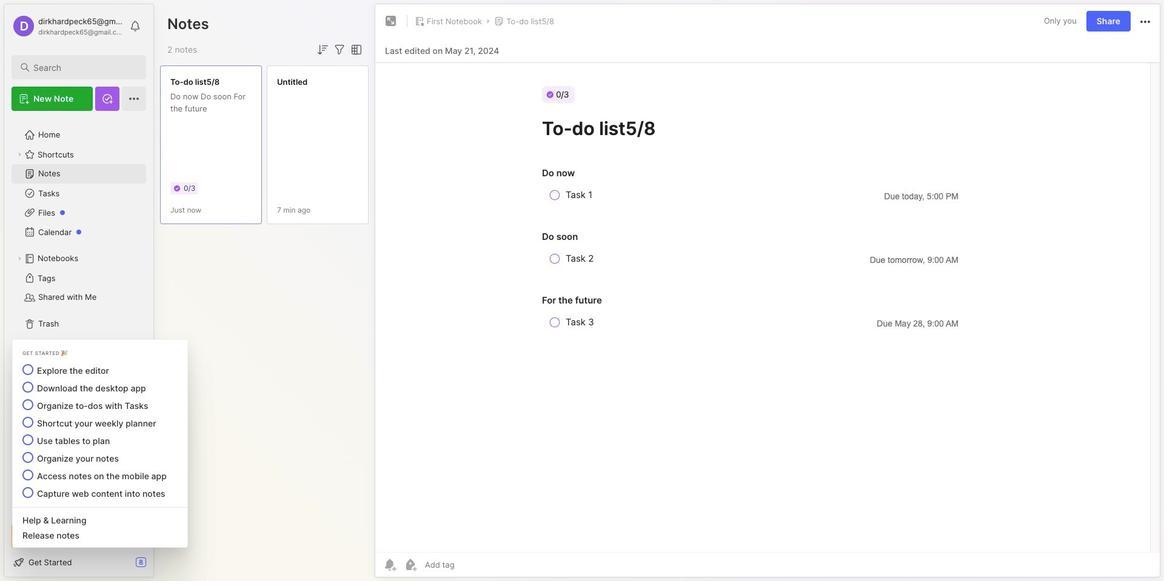 Task type: vqa. For each thing, say whether or not it's contained in the screenshot.
Tag name text field
no



Task type: locate. For each thing, give the bounding box(es) containing it.
Sort options field
[[315, 42, 330, 57]]

note window element
[[375, 4, 1161, 581]]

tree inside the main element
[[4, 118, 153, 513]]

more actions image
[[1139, 14, 1153, 29]]

View options field
[[347, 42, 364, 57]]

None search field
[[33, 60, 135, 75]]

Search text field
[[33, 62, 135, 73]]

Help and Learning task checklist field
[[4, 553, 153, 573]]

tree
[[4, 118, 153, 513]]

add a reminder image
[[383, 558, 397, 573]]

Add filters field
[[332, 42, 347, 57]]

Note Editor text field
[[376, 62, 1161, 553]]

main element
[[0, 0, 158, 582]]

none search field inside the main element
[[33, 60, 135, 75]]



Task type: describe. For each thing, give the bounding box(es) containing it.
expand note image
[[384, 14, 399, 29]]

Add tag field
[[424, 560, 516, 571]]

expand notebooks image
[[16, 255, 23, 263]]

add tag image
[[403, 558, 418, 573]]

add filters image
[[332, 42, 347, 57]]

More actions field
[[1139, 13, 1153, 29]]

Account field
[[12, 14, 124, 38]]



